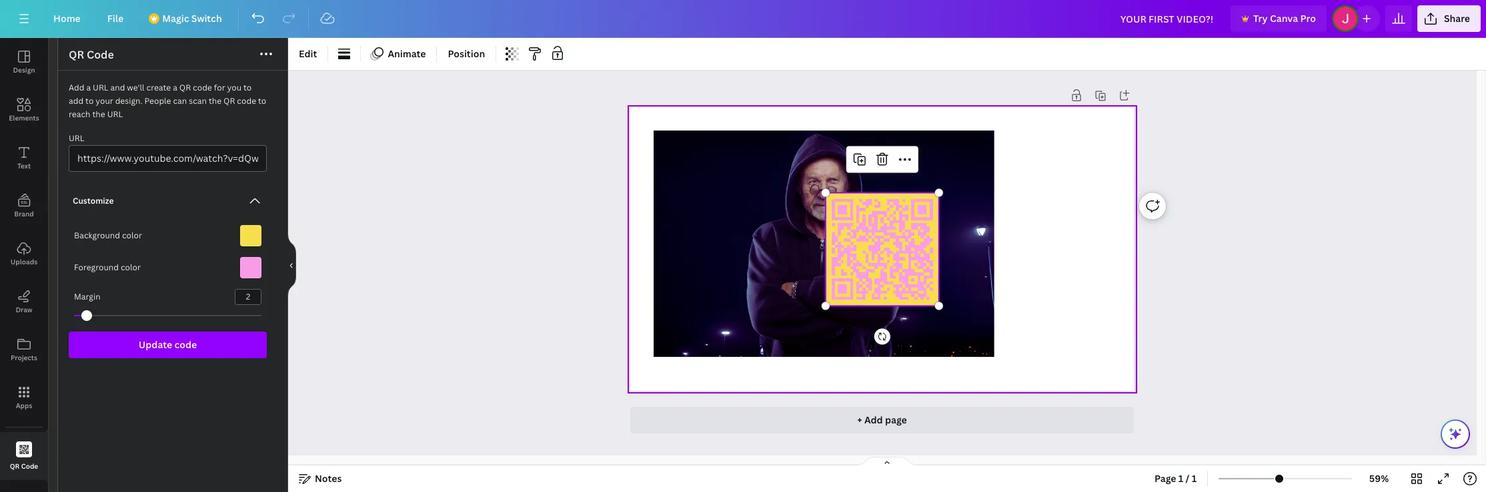 Task type: describe. For each thing, give the bounding box(es) containing it.
pro
[[1300, 12, 1316, 25]]

1 vertical spatial the
[[92, 109, 105, 120]]

1 vertical spatial code
[[237, 95, 256, 107]]

scan
[[189, 95, 207, 107]]

home link
[[43, 5, 91, 32]]

design.
[[115, 95, 143, 107]]

code inside button
[[174, 339, 197, 352]]

edit button
[[293, 43, 322, 65]]

qr code button
[[0, 433, 48, 481]]

qr inside button
[[10, 462, 20, 471]]

side panel tab list
[[0, 38, 48, 481]]

main menu bar
[[0, 0, 1486, 38]]

brand button
[[0, 182, 48, 230]]

notes button
[[293, 469, 347, 490]]

0 vertical spatial url
[[93, 82, 108, 93]]

#fda3e6 image
[[240, 257, 261, 279]]

file
[[107, 12, 124, 25]]

color for foreground color
[[121, 262, 141, 273]]

background
[[74, 230, 120, 241]]

text button
[[0, 134, 48, 182]]

switch
[[191, 12, 222, 25]]

position button
[[443, 43, 490, 65]]

1 horizontal spatial to
[[243, 82, 252, 93]]

qr code inside button
[[10, 462, 38, 471]]

update code
[[139, 339, 197, 352]]

+
[[857, 414, 862, 427]]

animate button
[[366, 43, 431, 65]]

create
[[146, 82, 171, 93]]

edit
[[299, 47, 317, 60]]

update
[[139, 339, 172, 352]]

share
[[1444, 12, 1470, 25]]

customize
[[73, 195, 114, 207]]

draw
[[16, 306, 32, 315]]

position
[[448, 47, 485, 60]]

your
[[96, 95, 113, 107]]

1 1 from the left
[[1179, 473, 1184, 486]]

color for background color
[[122, 230, 142, 241]]

draw button
[[0, 278, 48, 326]]

1 horizontal spatial code
[[87, 47, 114, 62]]

foreground color
[[74, 262, 141, 273]]

people
[[144, 95, 171, 107]]

file button
[[97, 5, 134, 32]]

margin
[[74, 291, 100, 303]]

design button
[[0, 38, 48, 86]]

share button
[[1417, 5, 1481, 32]]

1 horizontal spatial the
[[209, 95, 222, 107]]

can
[[173, 95, 187, 107]]

uploads button
[[0, 230, 48, 278]]

we'll
[[127, 82, 144, 93]]

2 horizontal spatial to
[[258, 95, 266, 107]]

Margin text field
[[235, 290, 261, 305]]

page
[[885, 414, 907, 427]]

page
[[1155, 473, 1176, 486]]

text
[[17, 161, 31, 171]]

1 vertical spatial url
[[107, 109, 123, 120]]

add a url and we'll create a qr code for you to add to your design. people can scan the qr code to reach the url
[[69, 82, 266, 120]]

qr down you
[[223, 95, 235, 107]]



Task type: locate. For each thing, give the bounding box(es) containing it.
a
[[86, 82, 91, 93], [173, 82, 177, 93]]

0 vertical spatial add
[[69, 82, 84, 93]]

magic switch button
[[140, 5, 233, 32]]

code inside button
[[21, 462, 38, 471]]

update code button
[[69, 332, 267, 359]]

apps button
[[0, 374, 48, 422]]

customize button
[[69, 188, 267, 215]]

background color
[[74, 230, 142, 241]]

0 vertical spatial color
[[122, 230, 142, 241]]

the
[[209, 95, 222, 107], [92, 109, 105, 120]]

add
[[69, 82, 84, 93], [864, 414, 883, 427]]

color right foreground
[[121, 262, 141, 273]]

1 a from the left
[[86, 82, 91, 93]]

magic switch
[[162, 12, 222, 25]]

1 vertical spatial qr code
[[10, 462, 38, 471]]

to
[[243, 82, 252, 93], [85, 95, 94, 107], [258, 95, 266, 107]]

code up the and
[[87, 47, 114, 62]]

you
[[227, 82, 241, 93]]

1 horizontal spatial 1
[[1192, 473, 1197, 486]]

the down your at the top of the page
[[92, 109, 105, 120]]

code down you
[[237, 95, 256, 107]]

0 horizontal spatial 1
[[1179, 473, 1184, 486]]

1 right "/"
[[1192, 473, 1197, 486]]

code up scan
[[193, 82, 212, 93]]

add up the add
[[69, 82, 84, 93]]

url down your at the top of the page
[[107, 109, 123, 120]]

foreground
[[74, 262, 119, 273]]

#ffd951 image
[[240, 225, 261, 247]]

0 horizontal spatial the
[[92, 109, 105, 120]]

reach
[[69, 109, 90, 120]]

2 vertical spatial url
[[69, 133, 84, 144]]

qr code up the and
[[69, 47, 114, 62]]

/
[[1186, 473, 1190, 486]]

code right update
[[174, 339, 197, 352]]

and
[[110, 82, 125, 93]]

hide image
[[287, 233, 296, 297]]

qr code down apps
[[10, 462, 38, 471]]

2 a from the left
[[173, 82, 177, 93]]

home
[[53, 12, 81, 25]]

Enter URL text field
[[77, 146, 258, 171]]

a up reach
[[86, 82, 91, 93]]

Design title text field
[[1110, 5, 1225, 32]]

projects button
[[0, 326, 48, 374]]

1 vertical spatial add
[[864, 414, 883, 427]]

59%
[[1369, 473, 1389, 486]]

+ add page button
[[630, 408, 1134, 434]]

try
[[1253, 12, 1268, 25]]

brand
[[14, 209, 34, 219]]

a up can
[[173, 82, 177, 93]]

code down apps
[[21, 462, 38, 471]]

url up your at the top of the page
[[93, 82, 108, 93]]

elements button
[[0, 86, 48, 134]]

1 vertical spatial color
[[121, 262, 141, 273]]

qr down apps
[[10, 462, 20, 471]]

1 left "/"
[[1179, 473, 1184, 486]]

show pages image
[[855, 457, 919, 468]]

canva
[[1270, 12, 1298, 25]]

0 horizontal spatial a
[[86, 82, 91, 93]]

elements
[[9, 113, 39, 123]]

try canva pro button
[[1231, 5, 1327, 32]]

0 horizontal spatial to
[[85, 95, 94, 107]]

0 vertical spatial qr code
[[69, 47, 114, 62]]

to right scan
[[258, 95, 266, 107]]

2 vertical spatial code
[[174, 339, 197, 352]]

qr
[[69, 47, 84, 62], [179, 82, 191, 93], [223, 95, 235, 107], [10, 462, 20, 471]]

1 vertical spatial code
[[21, 462, 38, 471]]

qr down home link
[[69, 47, 84, 62]]

canva assistant image
[[1447, 427, 1463, 443]]

add right +
[[864, 414, 883, 427]]

to right you
[[243, 82, 252, 93]]

59% button
[[1357, 469, 1401, 490]]

1
[[1179, 473, 1184, 486], [1192, 473, 1197, 486]]

code
[[87, 47, 114, 62], [21, 462, 38, 471]]

magic
[[162, 12, 189, 25]]

to right the add
[[85, 95, 94, 107]]

page 1 / 1
[[1155, 473, 1197, 486]]

url
[[93, 82, 108, 93], [107, 109, 123, 120], [69, 133, 84, 144]]

add inside button
[[864, 414, 883, 427]]

0 horizontal spatial add
[[69, 82, 84, 93]]

color
[[122, 230, 142, 241], [121, 262, 141, 273]]

design
[[13, 65, 35, 75]]

animate
[[388, 47, 426, 60]]

qr up can
[[179, 82, 191, 93]]

for
[[214, 82, 225, 93]]

1 horizontal spatial a
[[173, 82, 177, 93]]

1 horizontal spatial add
[[864, 414, 883, 427]]

0 horizontal spatial qr code
[[10, 462, 38, 471]]

try canva pro
[[1253, 12, 1316, 25]]

color right background
[[122, 230, 142, 241]]

qr code
[[69, 47, 114, 62], [10, 462, 38, 471]]

+ add page
[[857, 414, 907, 427]]

0 vertical spatial code
[[87, 47, 114, 62]]

add
[[69, 95, 83, 107]]

add inside the add a url and we'll create a qr code for you to add to your design. people can scan the qr code to reach the url
[[69, 82, 84, 93]]

notes
[[315, 473, 342, 486]]

2 1 from the left
[[1192, 473, 1197, 486]]

projects
[[11, 354, 37, 363]]

uploads
[[11, 257, 37, 267]]

apps
[[16, 402, 32, 411]]

the down for
[[209, 95, 222, 107]]

code
[[193, 82, 212, 93], [237, 95, 256, 107], [174, 339, 197, 352]]

url down reach
[[69, 133, 84, 144]]

1 horizontal spatial qr code
[[69, 47, 114, 62]]

0 vertical spatial code
[[193, 82, 212, 93]]

0 vertical spatial the
[[209, 95, 222, 107]]

0 horizontal spatial code
[[21, 462, 38, 471]]



Task type: vqa. For each thing, say whether or not it's contained in the screenshot.
File popup button
yes



